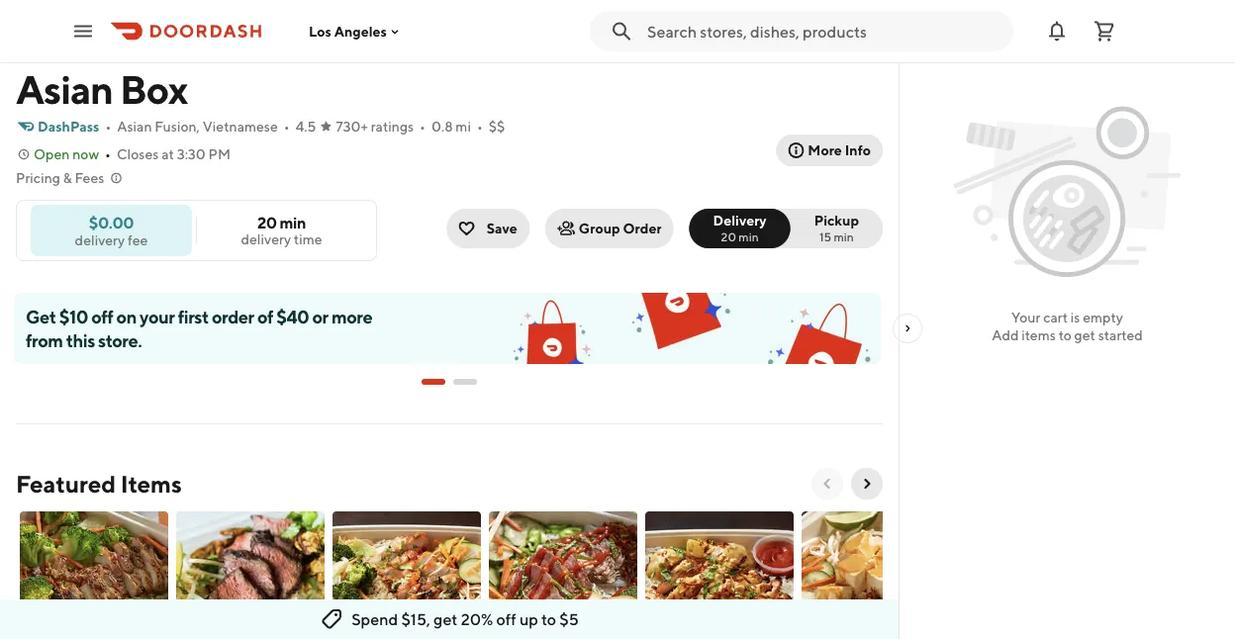 Task type: locate. For each thing, give the bounding box(es) containing it.
min inside 20 min delivery time
[[280, 213, 306, 232]]

delivery
[[241, 231, 291, 248], [75, 232, 125, 248]]

delivery
[[714, 212, 767, 229]]

asian box image
[[34, 0, 109, 51]]

asian up closes
[[117, 118, 152, 135]]

your
[[1012, 309, 1041, 326]]

pickup
[[815, 212, 860, 229]]

order
[[212, 306, 254, 327]]

min down delivery
[[739, 230, 759, 244]]

featured items
[[16, 470, 182, 498]]

chicken curry image
[[646, 512, 794, 640]]

asian up 'dashpass'
[[16, 65, 113, 112]]

1 horizontal spatial min
[[739, 230, 759, 244]]

add left 20% at the bottom of the page
[[430, 617, 458, 633]]

asian fusion, vietnamese
[[117, 118, 278, 135]]

&
[[63, 170, 72, 186]]

of
[[257, 306, 273, 327]]

open menu image
[[71, 19, 95, 43]]

time
[[294, 231, 322, 248]]

ratings
[[371, 118, 414, 135]]

min inside pickup 15 min
[[834, 230, 854, 244]]

1 vertical spatial to
[[542, 611, 557, 629]]

los angeles button
[[309, 23, 403, 39]]

add button
[[329, 508, 485, 640], [418, 609, 469, 640]]

1 horizontal spatial get
[[1075, 327, 1096, 344]]

0 vertical spatial get
[[1075, 327, 1096, 344]]

asian for asian fusion, vietnamese
[[117, 118, 152, 135]]

get right $15,
[[434, 611, 458, 629]]

20 down delivery
[[722, 230, 737, 244]]

• right now
[[105, 146, 111, 162]]

spend
[[352, 611, 398, 629]]

off left on
[[91, 306, 113, 327]]

min down pickup
[[834, 230, 854, 244]]

up
[[520, 611, 539, 629]]

get
[[26, 306, 56, 327]]

0 horizontal spatial delivery
[[75, 232, 125, 248]]

delivery left time
[[241, 231, 291, 248]]

20 left time
[[257, 213, 277, 232]]

your
[[140, 306, 175, 327]]

$0.00 delivery fee
[[75, 213, 148, 248]]

•
[[105, 118, 111, 135], [284, 118, 290, 135], [420, 118, 426, 135], [477, 118, 483, 135], [105, 146, 111, 162]]

off
[[91, 306, 113, 327], [497, 611, 517, 629]]

now
[[72, 146, 99, 162]]

off left up
[[497, 611, 517, 629]]

first
[[178, 306, 209, 327]]

1 horizontal spatial 20
[[722, 230, 737, 244]]

20 inside delivery 20 min
[[722, 230, 737, 244]]

spend $15, get 20% off up to $5
[[352, 611, 579, 629]]

pricing & fees button
[[16, 168, 124, 188]]

asian for asian box
[[16, 65, 113, 112]]

$40
[[277, 306, 309, 327]]

1 horizontal spatial asian
[[117, 118, 152, 135]]

save
[[487, 220, 518, 237]]

$0.00
[[89, 213, 134, 232]]

fusion,
[[155, 118, 200, 135]]

add down the your
[[993, 327, 1020, 344]]

0 vertical spatial asian
[[16, 65, 113, 112]]

min
[[280, 213, 306, 232], [739, 230, 759, 244], [834, 230, 854, 244]]

none radio containing delivery
[[690, 209, 791, 249]]

2 horizontal spatial min
[[834, 230, 854, 244]]

add inside your cart is empty add items to get started
[[993, 327, 1020, 344]]

asian
[[16, 65, 113, 112], [117, 118, 152, 135]]

None radio
[[690, 209, 791, 249]]

get $10 off on your first order of $40 or more from this store.
[[26, 306, 373, 351]]

min inside delivery 20 min
[[739, 230, 759, 244]]

los
[[309, 23, 332, 39]]

dashpass
[[38, 118, 99, 135]]

1 vertical spatial get
[[434, 611, 458, 629]]

1 vertical spatial off
[[497, 611, 517, 629]]

off inside get $10 off on your first order of $40 or more from this store.
[[91, 306, 113, 327]]

to
[[1059, 327, 1072, 344], [542, 611, 557, 629]]

on
[[116, 306, 137, 327]]

cart
[[1044, 309, 1069, 326]]

to inside your cart is empty add items to get started
[[1059, 327, 1072, 344]]

$$
[[489, 118, 505, 135]]

0 horizontal spatial min
[[280, 213, 306, 232]]

get down is
[[1075, 327, 1096, 344]]

20
[[257, 213, 277, 232], [722, 230, 737, 244]]

• left '0.8' on the left top of page
[[420, 118, 426, 135]]

add
[[993, 327, 1020, 344], [430, 617, 458, 633]]

info
[[845, 142, 872, 158]]

Store search: begin typing to search for stores available on DoorDash text field
[[648, 20, 1002, 42]]

1 horizontal spatial to
[[1059, 327, 1072, 344]]

0 horizontal spatial 20
[[257, 213, 277, 232]]

to for up
[[542, 611, 557, 629]]

• closes at 3:30 pm
[[105, 146, 231, 162]]

pickup 15 min
[[815, 212, 860, 244]]

0 vertical spatial add
[[993, 327, 1020, 344]]

0 horizontal spatial asian
[[16, 65, 113, 112]]

None radio
[[779, 209, 883, 249]]

open now
[[34, 146, 99, 162]]

previous button of carousel image
[[820, 476, 836, 492]]

this
[[66, 330, 95, 351]]

closes
[[117, 146, 159, 162]]

pricing
[[16, 170, 60, 186]]

select promotional banner element
[[422, 364, 477, 400]]

open
[[34, 146, 70, 162]]

0.8
[[432, 118, 453, 135]]

0 horizontal spatial to
[[542, 611, 557, 629]]

chicken (all toppings) image
[[20, 512, 168, 640]]

0 vertical spatial off
[[91, 306, 113, 327]]

0 horizontal spatial get
[[434, 611, 458, 629]]

to right up
[[542, 611, 557, 629]]

notification bell image
[[1046, 19, 1070, 43]]

0 vertical spatial to
[[1059, 327, 1072, 344]]

0 horizontal spatial off
[[91, 306, 113, 327]]

0 horizontal spatial add
[[430, 617, 458, 633]]

3:30
[[177, 146, 206, 162]]

classic big box image
[[176, 512, 325, 640]]

4.5
[[296, 118, 316, 135]]

$5
[[560, 611, 579, 629]]

1 horizontal spatial add
[[993, 327, 1020, 344]]

1 horizontal spatial delivery
[[241, 231, 291, 248]]

more info
[[809, 142, 872, 158]]

min up $40
[[280, 213, 306, 232]]

get
[[1075, 327, 1096, 344], [434, 611, 458, 629]]

1 vertical spatial asian
[[117, 118, 152, 135]]

vietnamese
[[203, 118, 278, 135]]

pricing & fees
[[16, 170, 104, 186]]

delivery left fee
[[75, 232, 125, 248]]

to down cart
[[1059, 327, 1072, 344]]



Task type: vqa. For each thing, say whether or not it's contained in the screenshot.
topmost ASIAN
yes



Task type: describe. For each thing, give the bounding box(es) containing it.
save button
[[447, 209, 530, 249]]

1 horizontal spatial off
[[497, 611, 517, 629]]

asian box
[[16, 65, 188, 112]]

more
[[809, 142, 843, 158]]

group order
[[579, 220, 662, 237]]

15
[[820, 230, 832, 244]]

delivery 20 min
[[714, 212, 767, 244]]

1 vertical spatial add
[[430, 617, 458, 633]]

featured
[[16, 470, 116, 498]]

next button of carousel image
[[860, 476, 875, 492]]

store.
[[98, 330, 142, 351]]

delivery inside $0.00 delivery fee
[[75, 232, 125, 248]]

is
[[1071, 309, 1081, 326]]

featured items heading
[[16, 468, 182, 500]]

angeles
[[335, 23, 387, 39]]

0.8 mi • $$
[[432, 118, 505, 135]]

more info button
[[777, 135, 883, 166]]

the workout image
[[333, 512, 481, 640]]

20 min delivery time
[[241, 213, 322, 248]]

started
[[1099, 327, 1144, 344]]

730+ ratings •
[[336, 118, 426, 135]]

min for pickup
[[834, 230, 854, 244]]

fee
[[128, 232, 148, 248]]

at
[[162, 146, 174, 162]]

los angeles
[[309, 23, 387, 39]]

order methods option group
[[690, 209, 883, 249]]

• left 4.5
[[284, 118, 290, 135]]

items
[[121, 470, 182, 498]]

730+
[[336, 118, 368, 135]]

group order button
[[546, 209, 674, 249]]

pm
[[209, 146, 231, 162]]

mi
[[456, 118, 471, 135]]

fees
[[75, 170, 104, 186]]

more
[[332, 306, 373, 327]]

from
[[26, 330, 63, 351]]

• right mi
[[477, 118, 483, 135]]

0 items, open order cart image
[[1093, 19, 1117, 43]]

• down asian box
[[105, 118, 111, 135]]

to for items
[[1059, 327, 1072, 344]]

$15,
[[401, 611, 431, 629]]

min for delivery
[[739, 230, 759, 244]]

or
[[312, 306, 329, 327]]

20%
[[461, 611, 494, 629]]

empty
[[1084, 309, 1124, 326]]

tofu (all toppings) image
[[802, 512, 951, 640]]

$10
[[59, 306, 88, 327]]

dashpass •
[[38, 118, 111, 135]]

delivery inside 20 min delivery time
[[241, 231, 291, 248]]

get inside your cart is empty add items to get started
[[1075, 327, 1096, 344]]

20 inside 20 min delivery time
[[257, 213, 277, 232]]

items
[[1022, 327, 1057, 344]]

group
[[579, 220, 621, 237]]

box
[[120, 65, 188, 112]]

order
[[623, 220, 662, 237]]

your cart is empty add items to get started
[[993, 309, 1144, 344]]

none radio containing pickup
[[779, 209, 883, 249]]

steak (all toppings) image
[[489, 512, 638, 640]]



